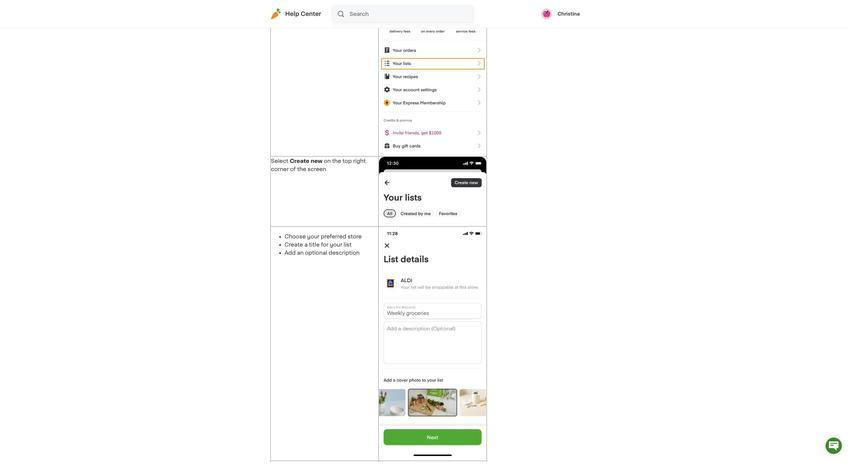 Task type: describe. For each thing, give the bounding box(es) containing it.
an
[[297, 251, 304, 256]]

select
[[271, 158, 288, 164]]

0 horizontal spatial your
[[307, 234, 319, 240]]

top
[[342, 158, 352, 164]]

0 vertical spatial the
[[332, 158, 341, 164]]

add
[[285, 251, 296, 256]]

new
[[311, 158, 323, 164]]

terms
[[502, 6, 518, 11]]

user avatar image
[[541, 8, 552, 19]]

center
[[301, 11, 321, 17]]

terms of promos, credits, & gift cards
[[502, 6, 573, 18]]

christina link
[[541, 8, 580, 19]]

help center
[[285, 11, 321, 17]]

create inside choose your preferred store create a title for your list add an optional description
[[285, 242, 303, 248]]

list
[[344, 242, 352, 248]]

choose
[[285, 234, 306, 240]]

help center link
[[270, 8, 321, 19]]

screen
[[308, 166, 326, 172]]

title
[[309, 242, 320, 248]]

&
[[568, 6, 573, 11]]

0 vertical spatial create
[[290, 158, 309, 164]]

optional
[[305, 251, 327, 256]]

right
[[353, 158, 366, 164]]



Task type: locate. For each thing, give the bounding box(es) containing it.
image10.png image
[[379, 157, 486, 224]]

on
[[324, 158, 331, 164]]

of inside "on the top right corner of the screen"
[[290, 166, 296, 172]]

create
[[290, 158, 309, 164], [285, 242, 303, 248]]

1 vertical spatial your
[[330, 242, 342, 248]]

your
[[307, 234, 319, 240], [330, 242, 342, 248]]

1 horizontal spatial of
[[519, 6, 524, 11]]

of down select create new
[[290, 166, 296, 172]]

the right on
[[332, 158, 341, 164]]

christina
[[557, 12, 580, 16]]

corner
[[271, 166, 289, 172]]

of
[[519, 6, 524, 11], [290, 166, 296, 172]]

your down preferred
[[330, 242, 342, 248]]

gift
[[502, 13, 512, 18]]

preferred
[[321, 234, 346, 240]]

choose your preferred store create a title for your list add an optional description
[[285, 234, 363, 256]]

0 vertical spatial of
[[519, 6, 524, 11]]

on the top right corner of the screen
[[271, 158, 366, 172]]

the down select create new
[[297, 166, 306, 172]]

1 horizontal spatial your
[[330, 242, 342, 248]]

terms of promos, credits, & gift cards link
[[502, 2, 580, 21]]

1 vertical spatial the
[[297, 166, 306, 172]]

instacart image
[[270, 8, 281, 19]]

for
[[321, 242, 328, 248]]

cards
[[513, 13, 528, 18]]

a
[[304, 242, 308, 248]]

1 horizontal spatial the
[[332, 158, 341, 164]]

1 vertical spatial of
[[290, 166, 296, 172]]

image1.png image
[[379, 0, 486, 154]]

of up cards
[[519, 6, 524, 11]]

image6.png image
[[379, 227, 486, 459]]

0 horizontal spatial of
[[290, 166, 296, 172]]

credits,
[[547, 6, 567, 11]]

create left new
[[290, 158, 309, 164]]

select create new
[[271, 158, 324, 164]]

help
[[285, 11, 299, 17]]

Search search field
[[349, 6, 473, 22]]

promos,
[[525, 6, 546, 11]]

your up title
[[307, 234, 319, 240]]

1 vertical spatial create
[[285, 242, 303, 248]]

description
[[329, 251, 360, 256]]

the
[[332, 158, 341, 164], [297, 166, 306, 172]]

store
[[348, 234, 362, 240]]

0 horizontal spatial the
[[297, 166, 306, 172]]

create down choose
[[285, 242, 303, 248]]

0 vertical spatial your
[[307, 234, 319, 240]]

of inside terms of promos, credits, & gift cards
[[519, 6, 524, 11]]



Task type: vqa. For each thing, say whether or not it's contained in the screenshot.
snacks & candy link
no



